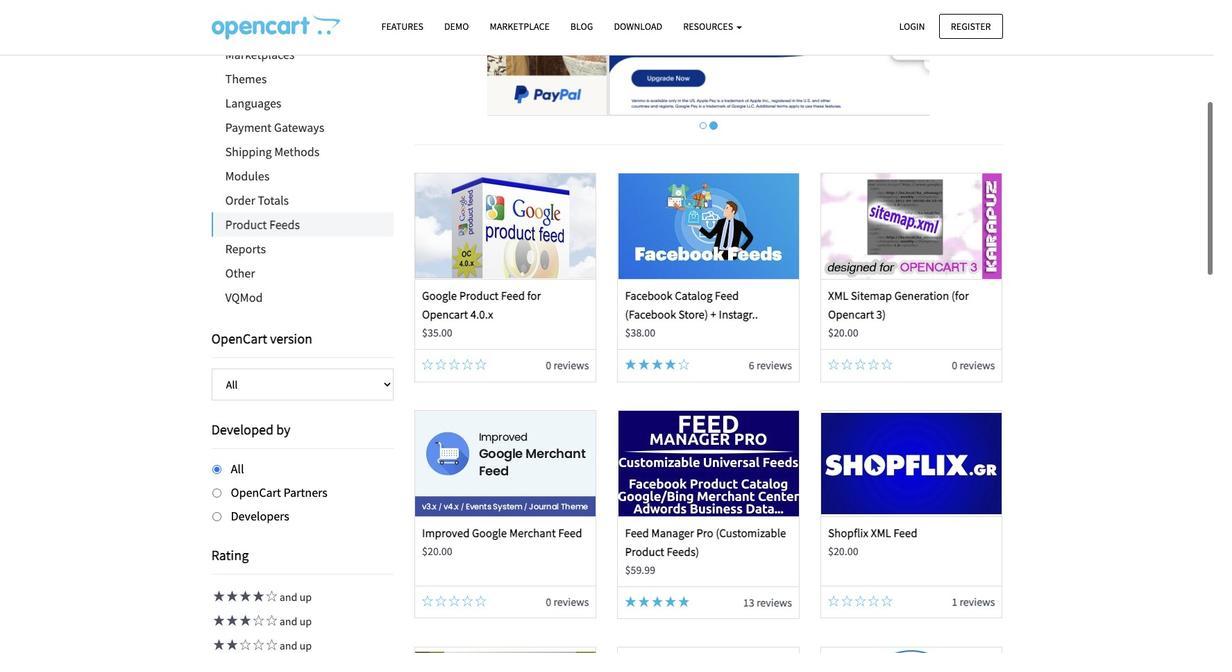 Task type: vqa. For each thing, say whether or not it's contained in the screenshot.


Task type: locate. For each thing, give the bounding box(es) containing it.
feed inside shopflix xml feed $20.00
[[894, 525, 918, 541]]

0 horizontal spatial opencart
[[422, 307, 468, 322]]

facebook catalog feed (facebook store) + instagr.. image
[[619, 174, 799, 279]]

all down developed
[[231, 461, 244, 477]]

1
[[952, 595, 958, 609]]

(facebook
[[625, 307, 676, 322]]

1 paypal payment gateway image from the left
[[131, 0, 574, 116]]

3 up from the top
[[300, 639, 312, 653]]

feed for facebook catalog feed (facebook store) + instagr..
[[715, 288, 739, 303]]

star light image
[[639, 359, 650, 370], [652, 359, 663, 370], [665, 359, 676, 370], [211, 591, 225, 602], [251, 591, 264, 602], [625, 596, 636, 607], [639, 596, 650, 607], [665, 596, 676, 607], [679, 596, 690, 607], [211, 616, 225, 627], [238, 616, 251, 627], [211, 640, 225, 651]]

star light o image
[[449, 359, 460, 370], [462, 359, 473, 370], [679, 359, 690, 370], [842, 359, 853, 370], [855, 359, 866, 370], [868, 359, 880, 370], [882, 359, 893, 370], [264, 591, 277, 602], [436, 596, 447, 607], [449, 596, 460, 607], [476, 596, 487, 607], [828, 596, 840, 607], [855, 596, 866, 607], [868, 596, 880, 607], [251, 616, 264, 627], [264, 616, 277, 627], [238, 640, 251, 651], [264, 640, 277, 651]]

2 vertical spatial and up link
[[211, 639, 312, 653]]

up
[[300, 591, 312, 604], [300, 615, 312, 629], [300, 639, 312, 653]]

xml right shopflix
[[871, 525, 891, 541]]

xml sitemap generation (for opencart 3) link
[[828, 288, 969, 322]]

merchant
[[509, 525, 556, 541]]

reviews for improved google merchant feed
[[554, 595, 589, 609]]

themes
[[225, 71, 267, 87]]

0 vertical spatial xml
[[828, 288, 849, 303]]

product
[[225, 217, 267, 233], [459, 288, 499, 303], [625, 544, 665, 560]]

1 vertical spatial up
[[300, 615, 312, 629]]

manager
[[652, 525, 694, 541]]

google product feed for opencart 4.0.x link
[[422, 288, 541, 322]]

paypal payment gateway image
[[131, 0, 574, 116], [574, 0, 1016, 116]]

0 vertical spatial and
[[280, 591, 297, 604]]

feed left for
[[501, 288, 525, 303]]

all up marketplaces at top left
[[225, 22, 239, 38]]

0 horizontal spatial google
[[422, 288, 457, 303]]

2 vertical spatial and up
[[277, 639, 312, 653]]

google
[[422, 288, 457, 303], [472, 525, 507, 541]]

opencart for opencart partners
[[231, 485, 281, 501]]

0 for google product feed for opencart 4.0.x
[[546, 358, 552, 372]]

opencart
[[422, 307, 468, 322], [828, 307, 874, 322]]

marketplaces link
[[211, 42, 394, 67]]

feed up instagr..
[[715, 288, 739, 303]]

reports
[[225, 241, 266, 257]]

(customizable
[[716, 525, 786, 541]]

feed for shopflix xml feed
[[894, 525, 918, 541]]

and up
[[277, 591, 312, 604], [277, 615, 312, 629], [277, 639, 312, 653]]

gateways
[[274, 119, 325, 135]]

improved google merchant feed link
[[422, 525, 582, 541]]

opencart for google
[[422, 307, 468, 322]]

product inside feed manager pro (customizable product feeds) $59.99
[[625, 544, 665, 560]]

opencart down the "sitemap"
[[828, 307, 874, 322]]

1 vertical spatial opencart
[[231, 485, 281, 501]]

feed left manager
[[625, 525, 649, 541]]

$20.00 down shopflix
[[828, 544, 859, 558]]

1 opencart from the left
[[422, 307, 468, 322]]

0 horizontal spatial xml
[[828, 288, 849, 303]]

google inside improved google merchant feed $20.00
[[472, 525, 507, 541]]

2 opencart from the left
[[828, 307, 874, 322]]

xml
[[828, 288, 849, 303], [871, 525, 891, 541]]

opencart product feeds image
[[211, 15, 340, 40]]

register
[[951, 20, 991, 32]]

$20.00 down the "sitemap"
[[828, 326, 859, 340]]

opencart inside xml sitemap generation (for opencart 3) $20.00
[[828, 307, 874, 322]]

google up the '$35.00'
[[422, 288, 457, 303]]

feed manager pro (customizable product feeds) image
[[619, 411, 799, 516]]

feeds
[[269, 217, 300, 233]]

xml sitemap generation (for opencart 3) image
[[822, 174, 1002, 279]]

2 and from the top
[[280, 615, 297, 629]]

star light o image
[[422, 359, 433, 370], [436, 359, 447, 370], [476, 359, 487, 370], [828, 359, 840, 370], [422, 596, 433, 607], [462, 596, 473, 607], [842, 596, 853, 607], [882, 596, 893, 607], [251, 640, 264, 651]]

feed
[[501, 288, 525, 303], [715, 288, 739, 303], [558, 525, 582, 541], [625, 525, 649, 541], [894, 525, 918, 541]]

payment
[[225, 119, 272, 135]]

feed manager pro (customizable product feeds) $59.99
[[625, 525, 786, 577]]

shipping methods link
[[211, 140, 394, 164]]

1 vertical spatial and up
[[277, 615, 312, 629]]

3 and from the top
[[280, 639, 297, 653]]

13 reviews
[[744, 596, 792, 609]]

product up $59.99
[[625, 544, 665, 560]]

1 vertical spatial product
[[459, 288, 499, 303]]

0 reviews for improved google merchant feed
[[546, 595, 589, 609]]

google left 'merchant'
[[472, 525, 507, 541]]

partners
[[284, 485, 328, 501]]

1 vertical spatial and up link
[[211, 615, 312, 629]]

None radio
[[212, 465, 221, 474], [212, 489, 221, 498], [212, 512, 221, 521], [212, 465, 221, 474], [212, 489, 221, 498], [212, 512, 221, 521]]

1 horizontal spatial google
[[472, 525, 507, 541]]

1 horizontal spatial xml
[[871, 525, 891, 541]]

product up reports at top
[[225, 217, 267, 233]]

6
[[749, 358, 755, 372]]

opencart down vqmod
[[211, 330, 267, 347]]

0
[[546, 358, 552, 372], [952, 358, 958, 372], [546, 595, 552, 609]]

0 vertical spatial and up
[[277, 591, 312, 604]]

product up 4.0.x at the left of page
[[459, 288, 499, 303]]

1 and from the top
[[280, 591, 297, 604]]

2 vertical spatial and
[[280, 639, 297, 653]]

1 reviews
[[952, 595, 995, 609]]

3)
[[877, 307, 886, 322]]

opencart up the '$35.00'
[[422, 307, 468, 322]]

4.0.x
[[471, 307, 493, 322]]

feed right 'merchant'
[[558, 525, 582, 541]]

opencart inside google product feed for opencart 4.0.x $35.00
[[422, 307, 468, 322]]

opencart
[[211, 330, 267, 347], [231, 485, 281, 501]]

blog
[[571, 20, 593, 33]]

feed inside the facebook catalog feed (facebook store) + instagr.. $38.00
[[715, 288, 739, 303]]

2 vertical spatial product
[[625, 544, 665, 560]]

0 reviews
[[546, 358, 589, 372], [952, 358, 995, 372], [546, 595, 589, 609]]

0 vertical spatial up
[[300, 591, 312, 604]]

0 vertical spatial opencart
[[211, 330, 267, 347]]

1 vertical spatial xml
[[871, 525, 891, 541]]

0 for improved google merchant feed
[[546, 595, 552, 609]]

xml left the "sitemap"
[[828, 288, 849, 303]]

1 horizontal spatial opencart
[[828, 307, 874, 322]]

1 vertical spatial and
[[280, 615, 297, 629]]

$20.00 inside shopflix xml feed $20.00
[[828, 544, 859, 558]]

0 vertical spatial and up link
[[211, 591, 312, 604]]

$20.00 down improved
[[422, 544, 453, 558]]

feed inside improved google merchant feed $20.00
[[558, 525, 582, 541]]

feed inside google product feed for opencart 4.0.x $35.00
[[501, 288, 525, 303]]

opencart for opencart version
[[211, 330, 267, 347]]

1 and up from the top
[[277, 591, 312, 604]]

generation
[[895, 288, 949, 303]]

star light image
[[625, 359, 636, 370], [225, 591, 238, 602], [238, 591, 251, 602], [652, 596, 663, 607], [225, 616, 238, 627], [225, 640, 238, 651]]

payment gateways link
[[211, 115, 394, 140]]

feed right shopflix
[[894, 525, 918, 541]]

opencart partners
[[231, 485, 328, 501]]

3 and up link from the top
[[211, 639, 312, 653]]

shopflix xml feed $20.00
[[828, 525, 918, 558]]

2 vertical spatial up
[[300, 639, 312, 653]]

0 vertical spatial google
[[422, 288, 457, 303]]

and up link
[[211, 591, 312, 604], [211, 615, 312, 629], [211, 639, 312, 653]]

google product feed for opencart 4.0.x $35.00
[[422, 288, 541, 340]]

opencart up developers
[[231, 485, 281, 501]]

0 vertical spatial product
[[225, 217, 267, 233]]

google product feed for opencart 4.0.x image
[[415, 174, 596, 279]]

shipping
[[225, 144, 272, 160]]

$20.00
[[828, 326, 859, 340], [422, 544, 453, 558], [828, 544, 859, 558]]

all
[[225, 22, 239, 38], [231, 461, 244, 477]]

marketplace
[[490, 20, 550, 33]]

developed by
[[211, 421, 291, 438]]

order
[[225, 192, 255, 208]]

resources link
[[673, 15, 753, 39]]

reviews
[[554, 358, 589, 372], [757, 358, 792, 372], [960, 358, 995, 372], [554, 595, 589, 609], [960, 595, 995, 609], [757, 596, 792, 609]]

1 horizontal spatial product
[[459, 288, 499, 303]]

and
[[280, 591, 297, 604], [280, 615, 297, 629], [280, 639, 297, 653]]

1 vertical spatial google
[[472, 525, 507, 541]]

modules link
[[211, 164, 394, 188]]

2 horizontal spatial product
[[625, 544, 665, 560]]

rating
[[211, 547, 249, 564]]

marketplaces
[[225, 47, 295, 62]]



Task type: describe. For each thing, give the bounding box(es) containing it.
2 up from the top
[[300, 615, 312, 629]]

login
[[900, 20, 925, 32]]

13
[[744, 596, 755, 609]]

facebook catalog feed (facebook store) + instagr.. link
[[625, 288, 758, 322]]

2 paypal payment gateway image from the left
[[574, 0, 1016, 116]]

login link
[[888, 14, 937, 39]]

order totals link
[[211, 188, 394, 212]]

reviews for xml sitemap generation (for opencart 3)
[[960, 358, 995, 372]]

payment gateways
[[225, 119, 325, 135]]

languages
[[225, 95, 282, 111]]

feed for google product feed for opencart 4.0.x
[[501, 288, 525, 303]]

reviews for feed manager pro (customizable product feeds)
[[757, 596, 792, 609]]

0 reviews for xml sitemap generation (for opencart 3)
[[952, 358, 995, 372]]

by
[[276, 421, 291, 438]]

demo link
[[434, 15, 479, 39]]

other
[[225, 265, 255, 281]]

instagr..
[[719, 307, 758, 322]]

shopflix xml feed image
[[822, 411, 1002, 516]]

opencart for xml
[[828, 307, 874, 322]]

0 vertical spatial all
[[225, 22, 239, 38]]

product feeds link
[[213, 212, 394, 237]]

facebook
[[625, 288, 673, 303]]

0 for xml sitemap generation (for opencart 3)
[[952, 358, 958, 372]]

6 reviews
[[749, 358, 792, 372]]

reviews for google product feed for opencart 4.0.x
[[554, 358, 589, 372]]

facebook catalog feed (facebook store) + instagr.. $38.00
[[625, 288, 758, 340]]

product feeds
[[225, 217, 300, 233]]

$38.00
[[625, 326, 656, 340]]

version
[[270, 330, 313, 347]]

improved
[[422, 525, 470, 541]]

blog link
[[560, 15, 604, 39]]

3 and up from the top
[[277, 639, 312, 653]]

modules
[[225, 168, 270, 184]]

pro
[[697, 525, 714, 541]]

product inside google product feed for opencart 4.0.x $35.00
[[459, 288, 499, 303]]

download link
[[604, 15, 673, 39]]

improved google merchant feed $20.00
[[422, 525, 582, 558]]

register link
[[939, 14, 1003, 39]]

shipping methods
[[225, 144, 320, 160]]

0 horizontal spatial product
[[225, 217, 267, 233]]

google sitemap (advanced) for opencart image
[[822, 648, 1002, 653]]

other link
[[211, 261, 394, 285]]

improved google merchant feed image
[[415, 411, 596, 516]]

features link
[[371, 15, 434, 39]]

totals
[[258, 192, 289, 208]]

and for first and up link from the bottom
[[280, 639, 297, 653]]

1 vertical spatial all
[[231, 461, 244, 477]]

opencart version
[[211, 330, 313, 347]]

reviews for facebook catalog feed (facebook store) + instagr..
[[757, 358, 792, 372]]

sitemap
[[851, 288, 892, 303]]

catalog
[[675, 288, 713, 303]]

developed
[[211, 421, 274, 438]]

google inside google product feed for opencart 4.0.x $35.00
[[422, 288, 457, 303]]

$35.00
[[422, 326, 453, 340]]

220.lv/pigu.lt/kaup24.ee data feed for opencart .. image
[[415, 648, 596, 653]]

themes link
[[211, 67, 394, 91]]

1 and up link from the top
[[211, 591, 312, 604]]

resources
[[683, 20, 735, 33]]

marketplace link
[[479, 15, 560, 39]]

shopflix xml feed link
[[828, 525, 918, 541]]

vqmod
[[225, 290, 263, 306]]

and for 2nd and up link from the top
[[280, 615, 297, 629]]

reports link
[[211, 237, 394, 261]]

0 reviews for google product feed for opencart 4.0.x
[[546, 358, 589, 372]]

1 up from the top
[[300, 591, 312, 604]]

(for
[[952, 288, 969, 303]]

download
[[614, 20, 663, 33]]

for
[[527, 288, 541, 303]]

feeds)
[[667, 544, 699, 560]]

methods
[[274, 144, 320, 160]]

2 and up link from the top
[[211, 615, 312, 629]]

shopflix
[[828, 525, 869, 541]]

$20.00 inside xml sitemap generation (for opencart 3) $20.00
[[828, 326, 859, 340]]

xml inside shopflix xml feed $20.00
[[871, 525, 891, 541]]

2 and up from the top
[[277, 615, 312, 629]]

xml inside xml sitemap generation (for opencart 3) $20.00
[[828, 288, 849, 303]]

features
[[382, 20, 424, 33]]

demo
[[444, 20, 469, 33]]

+
[[711, 307, 717, 322]]

feed manager pro (customizable product feeds) link
[[625, 525, 786, 560]]

$20.00 inside improved google merchant feed $20.00
[[422, 544, 453, 558]]

all link
[[211, 18, 394, 42]]

feed inside feed manager pro (customizable product feeds) $59.99
[[625, 525, 649, 541]]

and for 1st and up link from the top of the page
[[280, 591, 297, 604]]

vqmod link
[[211, 285, 394, 310]]

$59.99
[[625, 563, 656, 577]]

store)
[[679, 307, 708, 322]]

reviews for shopflix xml feed
[[960, 595, 995, 609]]

order totals
[[225, 192, 289, 208]]

languages link
[[211, 91, 394, 115]]

xml sitemap generation (for opencart 3) $20.00
[[828, 288, 969, 340]]

pp.lv feed for opencart image
[[619, 648, 799, 653]]

developers
[[231, 508, 289, 524]]



